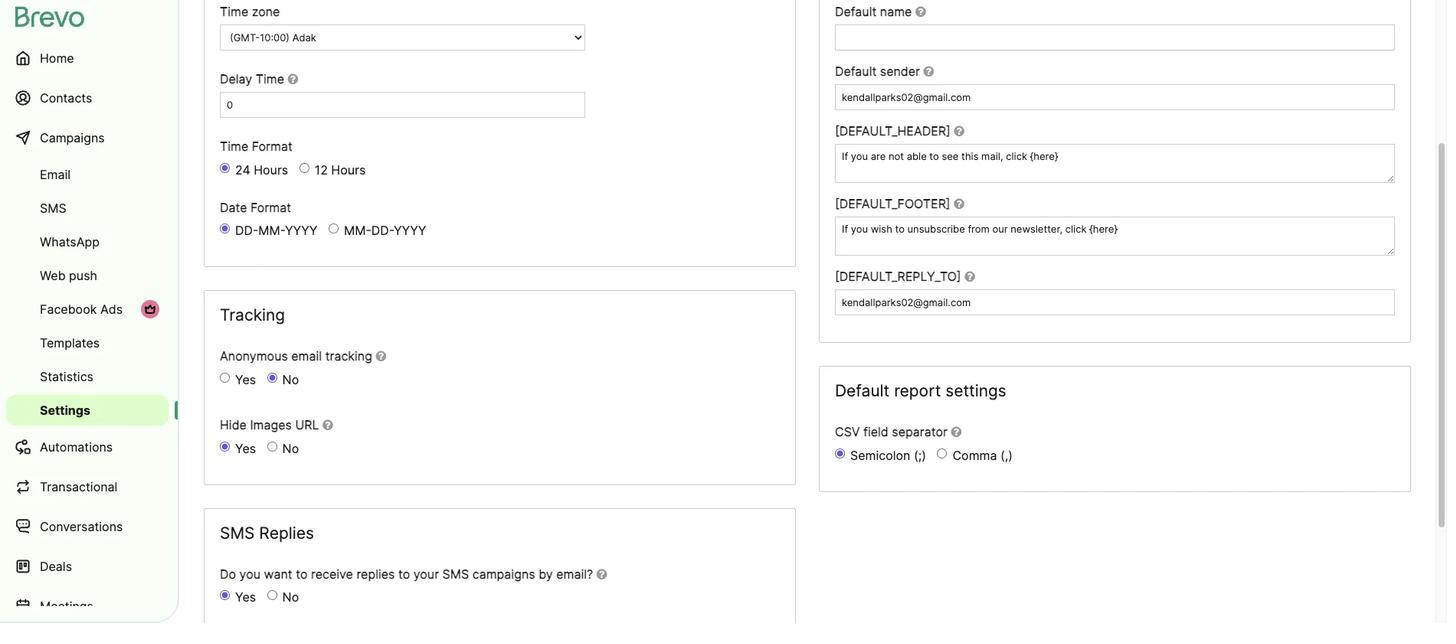 Task type: locate. For each thing, give the bounding box(es) containing it.
you
[[239, 567, 260, 582]]

1 no from the top
[[282, 372, 299, 388]]

separator
[[892, 425, 948, 440]]

email
[[40, 167, 71, 182]]

0 vertical spatial no
[[282, 372, 299, 388]]

None text field
[[835, 25, 1395, 51], [835, 290, 1395, 316], [835, 25, 1395, 51], [835, 290, 1395, 316]]

sms down email
[[40, 201, 66, 216]]

name
[[880, 4, 912, 19]]

yes down anonymous
[[235, 372, 256, 388]]

None radio
[[220, 163, 230, 173], [220, 442, 230, 452], [267, 442, 277, 452], [835, 449, 845, 459], [220, 591, 230, 601], [267, 591, 277, 601], [220, 163, 230, 173], [220, 442, 230, 452], [267, 442, 277, 452], [835, 449, 845, 459], [220, 591, 230, 601], [267, 591, 277, 601]]

0 horizontal spatial hours
[[254, 162, 288, 178]]

1 yyyy from the left
[[285, 223, 318, 239]]

1 horizontal spatial yyyy
[[394, 223, 426, 239]]

0 horizontal spatial mm-
[[258, 223, 285, 239]]

default name
[[835, 4, 912, 19]]

2 vertical spatial no
[[282, 590, 299, 606]]

do you want to receive replies to your sms campaigns by email?
[[220, 567, 593, 582]]

yes for sms replies
[[235, 590, 256, 606]]

1 horizontal spatial dd-
[[371, 223, 394, 239]]

default left sender
[[835, 64, 877, 79]]

comma
[[953, 448, 997, 464]]

hide images url
[[220, 418, 319, 433]]

campaigns
[[40, 130, 105, 146]]

mm-
[[258, 223, 285, 239], [344, 223, 371, 239]]

0 vertical spatial yes
[[235, 372, 256, 388]]

templates
[[40, 336, 100, 351]]

your
[[413, 567, 439, 582]]

0 horizontal spatial dd-
[[235, 223, 258, 239]]

whatsapp
[[40, 234, 100, 250]]

0 vertical spatial format
[[252, 139, 292, 154]]

yes down hide
[[235, 441, 256, 456]]

settings
[[946, 382, 1006, 401]]

replies
[[357, 567, 395, 582]]

contacts link
[[6, 80, 169, 116]]

hours down time format in the top left of the page
[[254, 162, 288, 178]]

question circle image right sender
[[924, 65, 934, 77]]

question circle image for default sender
[[924, 65, 934, 77]]

2 hours from the left
[[331, 162, 366, 178]]

1 dd- from the left
[[235, 223, 258, 239]]

anonymous
[[220, 349, 288, 364]]

1 hours from the left
[[254, 162, 288, 178]]

zone
[[252, 4, 280, 19]]

1 horizontal spatial sms
[[220, 524, 255, 543]]

1 mm- from the left
[[258, 223, 285, 239]]

dd-mm-yyyy
[[235, 223, 318, 239]]

meetings
[[40, 599, 93, 614]]

1 vertical spatial no
[[282, 441, 299, 456]]

sms inside 'link'
[[40, 201, 66, 216]]

24 hours
[[235, 162, 288, 178]]

home link
[[6, 40, 169, 77]]

question circle image for hide images url
[[323, 419, 333, 431]]

12 hours
[[315, 162, 366, 178]]

3 yes from the top
[[235, 590, 256, 606]]

1 default from the top
[[835, 4, 877, 19]]

time left zone
[[220, 4, 248, 19]]

mm-dd-yyyy
[[344, 223, 426, 239]]

csv field separator
[[835, 425, 948, 440]]

transactional link
[[6, 469, 169, 506]]

0 vertical spatial sms
[[40, 201, 66, 216]]

deals link
[[6, 549, 169, 585]]

email?
[[556, 567, 593, 582]]

yyyy
[[285, 223, 318, 239], [394, 223, 426, 239]]

question circle image right [default_reply_to]
[[965, 271, 975, 283]]

whatsapp link
[[6, 227, 169, 257]]

default left name
[[835, 4, 877, 19]]

2 yyyy from the left
[[394, 223, 426, 239]]

semicolon
[[850, 448, 910, 464]]

2 vertical spatial default
[[835, 382, 890, 401]]

format up dd-mm-yyyy
[[251, 200, 291, 215]]

yes
[[235, 372, 256, 388], [235, 441, 256, 456], [235, 590, 256, 606]]

default
[[835, 4, 877, 19], [835, 64, 877, 79], [835, 382, 890, 401]]

format up 24 hours
[[252, 139, 292, 154]]

time
[[220, 4, 248, 19], [256, 71, 284, 87], [220, 139, 248, 154]]

[default_reply_to]
[[835, 269, 961, 284]]

question circle image right 'url'
[[323, 419, 333, 431]]

hours
[[254, 162, 288, 178], [331, 162, 366, 178]]

question circle image for [default_footer]
[[954, 198, 964, 210]]

0 vertical spatial default
[[835, 4, 877, 19]]

semicolon (;)
[[850, 448, 926, 464]]

dd-
[[235, 223, 258, 239], [371, 223, 394, 239]]

3 no from the top
[[282, 590, 299, 606]]

hours for 24 hours
[[254, 162, 288, 178]]

1 horizontal spatial mm-
[[344, 223, 371, 239]]

question circle image right [default_footer]
[[954, 198, 964, 210]]

left___rvooi image
[[144, 303, 156, 316]]

1 vertical spatial format
[[251, 200, 291, 215]]

1 vertical spatial sms
[[220, 524, 255, 543]]

email link
[[6, 159, 169, 190]]

no down anonymous email tracking at left bottom
[[282, 372, 299, 388]]

sms up do
[[220, 524, 255, 543]]

1 to from the left
[[296, 567, 308, 582]]

date format
[[220, 200, 291, 215]]

2 vertical spatial yes
[[235, 590, 256, 606]]

report
[[894, 382, 941, 401]]

[default_footer]
[[835, 196, 950, 212]]

2 dd- from the left
[[371, 223, 394, 239]]

format
[[252, 139, 292, 154], [251, 200, 291, 215]]

field
[[864, 425, 889, 440]]

mm- down 12 hours
[[344, 223, 371, 239]]

2 default from the top
[[835, 64, 877, 79]]

no down 'url'
[[282, 441, 299, 456]]

2 vertical spatial time
[[220, 139, 248, 154]]

images
[[250, 418, 292, 433]]

0 horizontal spatial yyyy
[[285, 223, 318, 239]]

web push
[[40, 268, 97, 283]]

tracking
[[325, 349, 372, 364]]

sms for sms
[[40, 201, 66, 216]]

12
[[315, 162, 328, 178]]

to left your
[[398, 567, 410, 582]]

sms replies
[[220, 524, 314, 543]]

time format
[[220, 139, 292, 154]]

question circle image for [default_reply_to]
[[965, 271, 975, 283]]

csv
[[835, 425, 860, 440]]

push
[[69, 268, 97, 283]]

None text field
[[835, 84, 1395, 110], [220, 92, 586, 118], [835, 144, 1395, 183], [835, 217, 1395, 256], [835, 84, 1395, 110], [220, 92, 586, 118], [835, 144, 1395, 183], [835, 217, 1395, 256]]

time up 24
[[220, 139, 248, 154]]

1 horizontal spatial to
[[398, 567, 410, 582]]

sms
[[40, 201, 66, 216], [220, 524, 255, 543], [442, 567, 469, 582]]

yes down you
[[235, 590, 256, 606]]

question circle image right name
[[915, 5, 926, 18]]

question circle image right tracking
[[376, 350, 386, 363]]

hours right 12
[[331, 162, 366, 178]]

question circle image for [default_header]
[[954, 125, 965, 137]]

mm- down date format
[[258, 223, 285, 239]]

sms right your
[[442, 567, 469, 582]]

question circle image right [default_header]
[[954, 125, 965, 137]]

(;)
[[914, 448, 926, 464]]

facebook
[[40, 302, 97, 317]]

no down want
[[282, 590, 299, 606]]

question circle image right delay time
[[288, 73, 298, 85]]

default up field
[[835, 382, 890, 401]]

receive
[[311, 567, 353, 582]]

to right want
[[296, 567, 308, 582]]

question circle image
[[915, 5, 926, 18], [288, 73, 298, 85], [954, 198, 964, 210], [376, 350, 386, 363], [951, 426, 962, 439], [597, 568, 607, 581]]

no for tracking
[[282, 372, 299, 388]]

1 yes from the top
[[235, 372, 256, 388]]

question circle image up comma
[[951, 426, 962, 439]]

by
[[539, 567, 553, 582]]

question circle image
[[924, 65, 934, 77], [954, 125, 965, 137], [965, 271, 975, 283], [323, 419, 333, 431]]

settings link
[[6, 395, 169, 426]]

do
[[220, 567, 236, 582]]

2 no from the top
[[282, 441, 299, 456]]

question circle image right email?
[[597, 568, 607, 581]]

yyyy for mm-
[[285, 223, 318, 239]]

time right delay on the left
[[256, 71, 284, 87]]

0 vertical spatial time
[[220, 4, 248, 19]]

0 horizontal spatial sms
[[40, 201, 66, 216]]

3 default from the top
[[835, 382, 890, 401]]

question circle image for anonymous email tracking
[[376, 350, 386, 363]]

None radio
[[299, 163, 309, 173], [220, 224, 230, 234], [329, 224, 339, 234], [220, 373, 230, 383], [267, 373, 277, 383], [937, 449, 947, 459], [299, 163, 309, 173], [220, 224, 230, 234], [329, 224, 339, 234], [220, 373, 230, 383], [267, 373, 277, 383], [937, 449, 947, 459]]

default report settings
[[835, 382, 1006, 401]]

1 vertical spatial default
[[835, 64, 877, 79]]

0 horizontal spatial to
[[296, 567, 308, 582]]

automations link
[[6, 429, 169, 466]]

1 horizontal spatial hours
[[331, 162, 366, 178]]

contacts
[[40, 90, 92, 106]]

no
[[282, 372, 299, 388], [282, 441, 299, 456], [282, 590, 299, 606]]

format for hours
[[252, 139, 292, 154]]

to
[[296, 567, 308, 582], [398, 567, 410, 582]]

1 vertical spatial yes
[[235, 441, 256, 456]]

home
[[40, 51, 74, 66]]

2 horizontal spatial sms
[[442, 567, 469, 582]]



Task type: vqa. For each thing, say whether or not it's contained in the screenshot.
SMS Replies's 'Yes'
yes



Task type: describe. For each thing, give the bounding box(es) containing it.
facebook ads link
[[6, 294, 169, 325]]

deals
[[40, 559, 72, 575]]

meetings link
[[6, 588, 169, 624]]

time zone
[[220, 4, 280, 19]]

delay time
[[220, 71, 284, 87]]

campaigns link
[[6, 120, 169, 156]]

time for zone
[[220, 4, 248, 19]]

conversations link
[[6, 509, 169, 545]]

[default_header]
[[835, 123, 951, 139]]

1 vertical spatial time
[[256, 71, 284, 87]]

tracking
[[220, 306, 285, 325]]

comma (,)
[[953, 448, 1013, 464]]

2 mm- from the left
[[344, 223, 371, 239]]

2 to from the left
[[398, 567, 410, 582]]

anonymous email tracking
[[220, 349, 372, 364]]

settings
[[40, 403, 90, 418]]

hours for 12 hours
[[331, 162, 366, 178]]

no for sms replies
[[282, 590, 299, 606]]

2 vertical spatial sms
[[442, 567, 469, 582]]

campaigns
[[472, 567, 535, 582]]

replies
[[259, 524, 314, 543]]

sms for sms replies
[[220, 524, 255, 543]]

question circle image for csv field separator
[[951, 426, 962, 439]]

question circle image for do you want to receive replies to your sms campaigns by email?
[[597, 568, 607, 581]]

sms link
[[6, 193, 169, 224]]

date
[[220, 200, 247, 215]]

default for default name
[[835, 4, 877, 19]]

format for mm-
[[251, 200, 291, 215]]

yes for tracking
[[235, 372, 256, 388]]

question circle image for default name
[[915, 5, 926, 18]]

sender
[[880, 64, 920, 79]]

yyyy for dd-
[[394, 223, 426, 239]]

templates link
[[6, 328, 169, 359]]

2 yes from the top
[[235, 441, 256, 456]]

hide
[[220, 418, 247, 433]]

default for default report settings
[[835, 382, 890, 401]]

web push link
[[6, 260, 169, 291]]

default for default sender
[[835, 64, 877, 79]]

web
[[40, 268, 66, 283]]

time for format
[[220, 139, 248, 154]]

statistics link
[[6, 362, 169, 392]]

transactional
[[40, 480, 118, 495]]

want
[[264, 567, 292, 582]]

(,)
[[1001, 448, 1013, 464]]

automations
[[40, 440, 113, 455]]

facebook ads
[[40, 302, 123, 317]]

statistics
[[40, 369, 93, 385]]

24
[[235, 162, 250, 178]]

question circle image for delay time
[[288, 73, 298, 85]]

ads
[[100, 302, 123, 317]]

url
[[295, 418, 319, 433]]

conversations
[[40, 519, 123, 535]]

delay
[[220, 71, 252, 87]]

default sender
[[835, 64, 920, 79]]

email
[[291, 349, 322, 364]]



